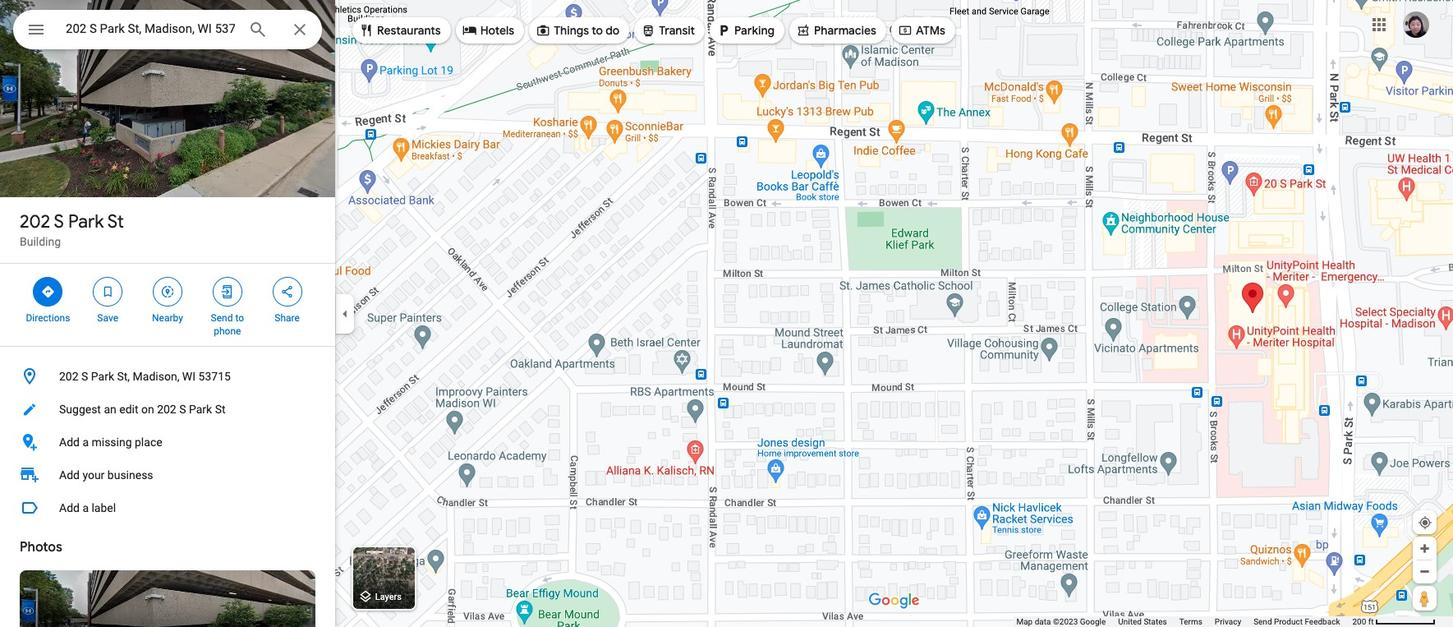 Task type: describe. For each thing, give the bounding box(es) containing it.
business
[[108, 468, 153, 482]]

53715
[[199, 370, 231, 383]]

restaurants
[[377, 23, 441, 38]]

product
[[1275, 617, 1303, 626]]

send to phone
[[211, 312, 244, 337]]

add a missing place
[[59, 436, 162, 449]]

phone
[[214, 325, 241, 337]]

s for st
[[54, 210, 64, 233]]

madison,
[[133, 370, 179, 383]]

footer inside google maps element
[[1017, 616, 1353, 627]]

directions
[[26, 312, 70, 324]]

transit
[[659, 23, 695, 38]]

a for missing
[[82, 436, 89, 449]]

 parking
[[717, 21, 775, 39]]

google
[[1080, 617, 1106, 626]]

202 s park st main content
[[0, 0, 335, 627]]

states
[[1144, 617, 1168, 626]]

hotels
[[481, 23, 515, 38]]

park for st
[[68, 210, 104, 233]]

label
[[92, 501, 116, 514]]

none field inside 202 s park st, madison, wi 53715 field
[[66, 19, 235, 39]]

united states
[[1119, 617, 1168, 626]]

st,
[[117, 370, 130, 383]]

add for add a missing place
[[59, 436, 80, 449]]

united
[[1119, 617, 1142, 626]]

200 ft button
[[1353, 617, 1437, 626]]

your
[[82, 468, 105, 482]]


[[160, 283, 175, 301]]

show your location image
[[1418, 515, 1433, 530]]

suggest
[[59, 403, 101, 416]]

share
[[275, 312, 300, 324]]

data
[[1035, 617, 1052, 626]]

map data ©2023 google
[[1017, 617, 1106, 626]]

add your business
[[59, 468, 153, 482]]

map
[[1017, 617, 1033, 626]]

do
[[606, 23, 620, 38]]

things
[[554, 23, 589, 38]]

parking
[[735, 23, 775, 38]]

202 S Park St, Madison, WI 53715 field
[[13, 10, 322, 49]]

suggest an edit on 202 s park st button
[[0, 393, 335, 426]]

on
[[141, 403, 154, 416]]


[[796, 21, 811, 39]]


[[41, 283, 55, 301]]

zoom in image
[[1419, 542, 1432, 555]]

nearby
[[152, 312, 183, 324]]

200
[[1353, 617, 1367, 626]]

st inside button
[[215, 403, 226, 416]]

wi
[[182, 370, 196, 383]]

send product feedback button
[[1254, 616, 1341, 627]]

a for label
[[82, 501, 89, 514]]

202 s park st building
[[20, 210, 124, 248]]

 button
[[13, 10, 59, 53]]

show street view coverage image
[[1414, 586, 1437, 611]]

collapse side panel image
[[336, 304, 354, 323]]

terms
[[1180, 617, 1203, 626]]

202 for st
[[20, 210, 50, 233]]



Task type: locate. For each thing, give the bounding box(es) containing it.
google maps element
[[0, 0, 1454, 627]]


[[641, 21, 656, 39]]

0 vertical spatial add
[[59, 436, 80, 449]]

s up building
[[54, 210, 64, 233]]

suggest an edit on 202 s park st
[[59, 403, 226, 416]]

©2023
[[1054, 617, 1078, 626]]

s
[[54, 210, 64, 233], [81, 370, 88, 383], [179, 403, 186, 416]]

1 vertical spatial to
[[235, 312, 244, 324]]

1 vertical spatial a
[[82, 501, 89, 514]]

actions for 202 s park st region
[[0, 264, 335, 346]]

1 horizontal spatial 202
[[59, 370, 79, 383]]

1 add from the top
[[59, 436, 80, 449]]

0 horizontal spatial to
[[235, 312, 244, 324]]

add for add your business
[[59, 468, 80, 482]]

0 vertical spatial park
[[68, 210, 104, 233]]

200 ft
[[1353, 617, 1375, 626]]

1 horizontal spatial to
[[592, 23, 603, 38]]

s inside suggest an edit on 202 s park st button
[[179, 403, 186, 416]]

0 vertical spatial 202
[[20, 210, 50, 233]]

send inside send to phone
[[211, 312, 233, 324]]

2 vertical spatial s
[[179, 403, 186, 416]]

 things to do
[[536, 21, 620, 39]]

add left your
[[59, 468, 80, 482]]

0 horizontal spatial st
[[108, 210, 124, 233]]

to up "phone"
[[235, 312, 244, 324]]

save
[[97, 312, 118, 324]]


[[359, 21, 374, 39]]

add left label
[[59, 501, 80, 514]]

st down 53715
[[215, 403, 226, 416]]

add
[[59, 436, 80, 449], [59, 468, 80, 482], [59, 501, 80, 514]]

united states button
[[1119, 616, 1168, 627]]

202 right on
[[157, 403, 176, 416]]

0 vertical spatial st
[[108, 210, 124, 233]]

2 a from the top
[[82, 501, 89, 514]]

s for st,
[[81, 370, 88, 383]]

None field
[[66, 19, 235, 39]]

1 horizontal spatial send
[[1254, 617, 1273, 626]]

layers
[[375, 592, 402, 603]]

 pharmacies
[[796, 21, 877, 39]]

1 vertical spatial park
[[91, 370, 114, 383]]

202 inside 202 s park st building
[[20, 210, 50, 233]]

park left st,
[[91, 370, 114, 383]]

0 vertical spatial send
[[211, 312, 233, 324]]

3 add from the top
[[59, 501, 80, 514]]

1 vertical spatial send
[[1254, 617, 1273, 626]]

202 inside suggest an edit on 202 s park st button
[[157, 403, 176, 416]]

add down suggest
[[59, 436, 80, 449]]

1 horizontal spatial s
[[81, 370, 88, 383]]

pharmacies
[[814, 23, 877, 38]]


[[100, 283, 115, 301]]

 hotels
[[462, 21, 515, 39]]

0 horizontal spatial s
[[54, 210, 64, 233]]

s down wi
[[179, 403, 186, 416]]

park
[[68, 210, 104, 233], [91, 370, 114, 383], [189, 403, 212, 416]]

to left do
[[592, 23, 603, 38]]

add a label button
[[0, 491, 335, 524]]

park down wi
[[189, 403, 212, 416]]

add your business link
[[0, 459, 335, 491]]

 restaurants
[[359, 21, 441, 39]]

202
[[20, 210, 50, 233], [59, 370, 79, 383], [157, 403, 176, 416]]

a left missing
[[82, 436, 89, 449]]

footer
[[1017, 616, 1353, 627]]

privacy
[[1215, 617, 1242, 626]]

0 vertical spatial to
[[592, 23, 603, 38]]

1 vertical spatial add
[[59, 468, 80, 482]]

to
[[592, 23, 603, 38], [235, 312, 244, 324]]

202 s park st, madison, wi 53715 button
[[0, 360, 335, 393]]

0 vertical spatial a
[[82, 436, 89, 449]]

building
[[20, 235, 61, 248]]

ft
[[1369, 617, 1375, 626]]

add for add a label
[[59, 501, 80, 514]]

202 up suggest
[[59, 370, 79, 383]]

 search field
[[13, 10, 322, 53]]

park for st,
[[91, 370, 114, 383]]

send inside "button"
[[1254, 617, 1273, 626]]

atms
[[916, 23, 946, 38]]

to inside send to phone
[[235, 312, 244, 324]]

202 inside 202 s park st, madison, wi 53715 button
[[59, 370, 79, 383]]

privacy button
[[1215, 616, 1242, 627]]

add a label
[[59, 501, 116, 514]]

 transit
[[641, 21, 695, 39]]

0 vertical spatial s
[[54, 210, 64, 233]]

send product feedback
[[1254, 617, 1341, 626]]

2 add from the top
[[59, 468, 80, 482]]

1 a from the top
[[82, 436, 89, 449]]

add a missing place button
[[0, 426, 335, 459]]

s inside 202 s park st building
[[54, 210, 64, 233]]

0 horizontal spatial send
[[211, 312, 233, 324]]


[[220, 283, 235, 301]]


[[26, 18, 46, 41]]

2 vertical spatial add
[[59, 501, 80, 514]]

zoom out image
[[1419, 565, 1432, 578]]

feedback
[[1305, 617, 1341, 626]]

2 vertical spatial park
[[189, 403, 212, 416]]

place
[[135, 436, 162, 449]]

edit
[[119, 403, 138, 416]]

2 horizontal spatial s
[[179, 403, 186, 416]]

send for send product feedback
[[1254, 617, 1273, 626]]

0 horizontal spatial 202
[[20, 210, 50, 233]]

a inside add a missing place button
[[82, 436, 89, 449]]

google account: michele murakami  
(michele.murakami@adept.ai) image
[[1404, 11, 1430, 37]]


[[462, 21, 477, 39]]

202 for st,
[[59, 370, 79, 383]]

2 horizontal spatial 202
[[157, 403, 176, 416]]

a left label
[[82, 501, 89, 514]]

send up "phone"
[[211, 312, 233, 324]]

send
[[211, 312, 233, 324], [1254, 617, 1273, 626]]

send left "product"
[[1254, 617, 1273, 626]]


[[280, 283, 295, 301]]


[[717, 21, 732, 39]]

st
[[108, 210, 124, 233], [215, 403, 226, 416]]

 atms
[[898, 21, 946, 39]]

202 s park st, madison, wi 53715
[[59, 370, 231, 383]]

1 vertical spatial s
[[81, 370, 88, 383]]

1 horizontal spatial st
[[215, 403, 226, 416]]

an
[[104, 403, 116, 416]]

s up suggest
[[81, 370, 88, 383]]

1 vertical spatial 202
[[59, 370, 79, 383]]

to inside the  things to do
[[592, 23, 603, 38]]


[[898, 21, 913, 39]]

st inside 202 s park st building
[[108, 210, 124, 233]]

send for send to phone
[[211, 312, 233, 324]]

terms button
[[1180, 616, 1203, 627]]

a
[[82, 436, 89, 449], [82, 501, 89, 514]]

1 vertical spatial st
[[215, 403, 226, 416]]

2 vertical spatial 202
[[157, 403, 176, 416]]

st up 
[[108, 210, 124, 233]]

missing
[[92, 436, 132, 449]]


[[536, 21, 551, 39]]

photos
[[20, 539, 62, 556]]

a inside the add a label button
[[82, 501, 89, 514]]

park inside 202 s park st building
[[68, 210, 104, 233]]

footer containing map data ©2023 google
[[1017, 616, 1353, 627]]

s inside 202 s park st, madison, wi 53715 button
[[81, 370, 88, 383]]

202 up building
[[20, 210, 50, 233]]

park up 
[[68, 210, 104, 233]]



Task type: vqa. For each thing, say whether or not it's contained in the screenshot.
leftmost w
no



